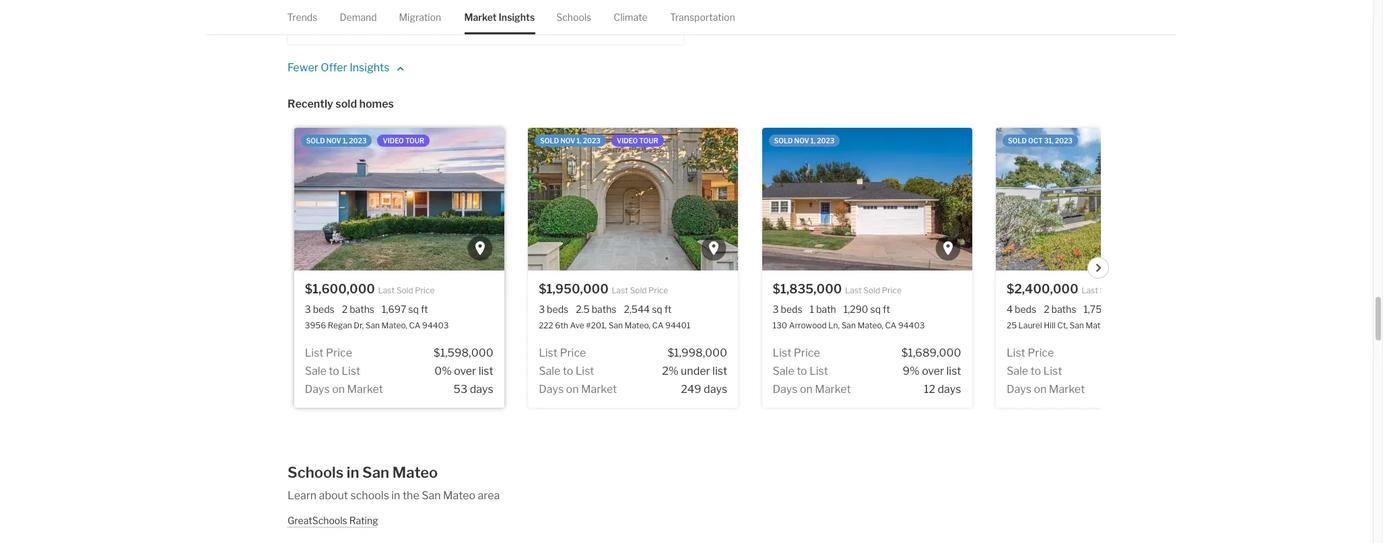 Task type: vqa. For each thing, say whether or not it's contained in the screenshot.
55K
no



Task type: locate. For each thing, give the bounding box(es) containing it.
3 for $1,835,000
[[773, 304, 779, 315]]

homes
[[359, 98, 394, 111]]

2 ft from the left
[[665, 304, 672, 315]]

#201,
[[586, 321, 607, 331]]

beds for $1,600,000
[[313, 304, 335, 315]]

1 list from the left
[[479, 365, 493, 378]]

sold inside $1,835,000 last sold price
[[864, 286, 880, 296]]

2 2 baths from the left
[[1044, 304, 1076, 315]]

middle element
[[369, 528, 403, 543]]

mateo inside sadhana vasudeva san mateo redfin agent
[[356, 15, 385, 27]]

3 beds from the left
[[781, 304, 802, 315]]

4 sq from the left
[[1111, 304, 1121, 315]]

last inside $1,600,000 last sold price
[[378, 286, 395, 296]]

sold inside "$1,950,000 last sold price"
[[630, 286, 647, 296]]

1 horizontal spatial 1,
[[577, 137, 582, 145]]

2 for $2,400,000
[[1044, 304, 1050, 315]]

0%
[[435, 365, 452, 378]]

trends link
[[288, 0, 318, 35]]

price up 2,544 sq ft
[[649, 286, 668, 296]]

2 baths up dr,
[[342, 304, 374, 315]]

days for $1,835,000
[[773, 383, 798, 396]]

sale for $1,950,000
[[539, 365, 560, 378]]

price down 'hill'
[[1028, 347, 1054, 360]]

over down $1,689,000
[[922, 365, 944, 378]]

94403
[[422, 321, 449, 331], [898, 321, 925, 331]]

market for $1,835,000
[[815, 383, 851, 396]]

2 beds from the left
[[547, 304, 569, 315]]

3 days on market from the left
[[773, 383, 851, 396]]

1 1, from the left
[[343, 137, 348, 145]]

0 horizontal spatial over
[[454, 365, 476, 378]]

san right dr,
[[366, 321, 380, 331]]

over for $1,835,000
[[922, 365, 944, 378]]

1 horizontal spatial list
[[713, 365, 727, 378]]

list price down 6th
[[539, 347, 586, 360]]

sale to list down arrowood
[[773, 365, 828, 378]]

4 on from the left
[[1034, 383, 1047, 396]]

nov for $1,835,000
[[794, 137, 809, 145]]

in left the in the left of the page
[[391, 490, 400, 503]]

1 over from the left
[[454, 365, 476, 378]]

beds for $1,950,000
[[547, 304, 569, 315]]

1 2 from the left
[[342, 304, 348, 315]]

4 sale from the left
[[1007, 365, 1028, 378]]

3 sold from the left
[[864, 286, 880, 296]]

beds right 4
[[1015, 304, 1037, 315]]

in up schools
[[347, 464, 359, 482]]

0 horizontal spatial mateo
[[356, 15, 385, 27]]

2023 for $1,835,000
[[817, 137, 835, 145]]

2 vertical spatial mateo
[[443, 490, 476, 503]]

3 to from the left
[[797, 365, 807, 378]]

market
[[465, 11, 497, 23], [347, 383, 383, 396], [581, 383, 617, 396], [815, 383, 851, 396], [1049, 383, 1085, 396]]

san
[[337, 15, 354, 27], [366, 321, 380, 331], [609, 321, 623, 331], [842, 321, 856, 331], [1070, 321, 1084, 331], [362, 464, 389, 482], [422, 490, 441, 503]]

schools left "climate"
[[557, 11, 592, 23]]

0% over list
[[435, 365, 493, 378]]

1, for $1,950,000
[[577, 137, 582, 145]]

days down 130
[[773, 383, 798, 396]]

3 sq from the left
[[870, 304, 881, 315]]

2 horizontal spatial sold nov 1, 2023
[[774, 137, 835, 145]]

sold inside $1,600,000 last sold price
[[396, 286, 413, 296]]

sale to list down 6th
[[539, 365, 594, 378]]

2 nov from the left
[[560, 137, 575, 145]]

1 2 baths from the left
[[342, 304, 374, 315]]

sale to list for $1,835,000
[[773, 365, 828, 378]]

3 days from the left
[[773, 383, 798, 396]]

3 beds
[[305, 304, 335, 315], [539, 304, 569, 315], [773, 304, 802, 315]]

beds up the 3956
[[313, 304, 335, 315]]

market for $1,600,000
[[347, 383, 383, 396]]

9% over list
[[903, 365, 961, 378]]

list up 249 days in the bottom of the page
[[713, 365, 727, 378]]

days down 222 in the left bottom of the page
[[539, 383, 564, 396]]

1 tour from the left
[[405, 137, 424, 145]]

baths
[[350, 304, 374, 315], [592, 304, 617, 315], [1052, 304, 1076, 315]]

baths for $2,400,000
[[1052, 304, 1076, 315]]

days on market down arrowood
[[773, 383, 851, 396]]

0 horizontal spatial list price
[[305, 347, 352, 360]]

climate link
[[614, 0, 648, 35]]

2 days on market from the left
[[539, 383, 617, 396]]

2 2 from the left
[[1044, 304, 1050, 315]]

1 horizontal spatial over
[[922, 365, 944, 378]]

2 sold from the left
[[540, 137, 559, 145]]

2 days from the left
[[539, 383, 564, 396]]

1 ca from the left
[[409, 321, 421, 331]]

ln,
[[829, 321, 840, 331]]

2 baths up ct,
[[1044, 304, 1076, 315]]

sold for $1,950,000
[[540, 137, 559, 145]]

1 to from the left
[[329, 365, 339, 378]]

0 horizontal spatial 2
[[342, 304, 348, 315]]

last for $1,835,000
[[845, 286, 862, 296]]

3 beds up 130
[[773, 304, 802, 315]]

94403 up $1,689,000
[[898, 321, 925, 331]]

1 days from the left
[[305, 383, 330, 396]]

1 horizontal spatial video tour
[[617, 137, 658, 145]]

sale to list
[[305, 365, 360, 378], [539, 365, 594, 378], [773, 365, 828, 378]]

3 days from the left
[[938, 383, 961, 396]]

market down dr,
[[347, 383, 383, 396]]

3 ft from the left
[[883, 304, 890, 315]]

0 horizontal spatial video
[[383, 137, 404, 145]]

3 up the 3956
[[305, 304, 311, 315]]

2 horizontal spatial 1,
[[811, 137, 816, 145]]

3 list price from the left
[[773, 347, 820, 360]]

to for $1,835,000
[[797, 365, 807, 378]]

0 vertical spatial mateo
[[356, 15, 385, 27]]

1 on from the left
[[332, 383, 345, 396]]

1 video tour from the left
[[383, 137, 424, 145]]

2 video tour from the left
[[617, 137, 658, 145]]

0 horizontal spatial video tour
[[383, 137, 424, 145]]

2 horizontal spatial list price
[[773, 347, 820, 360]]

0 horizontal spatial 94403
[[422, 321, 449, 331]]

elementary element
[[288, 528, 347, 543]]

1 3 beds from the left
[[305, 304, 335, 315]]

1 horizontal spatial 2 baths
[[1044, 304, 1076, 315]]

ca down 1,750 sq ft
[[1113, 321, 1125, 331]]

price inside $1,835,000 last sold price
[[882, 286, 902, 296]]

mateo up the in the left of the page
[[392, 464, 438, 482]]

0 horizontal spatial baths
[[350, 304, 374, 315]]

price up 1,290 sq ft
[[882, 286, 902, 296]]

on inside list price sale to list days on market
[[1034, 383, 1047, 396]]

1 vertical spatial mateo
[[392, 464, 438, 482]]

list price for $1,835,000
[[773, 347, 820, 360]]

baths up dr,
[[350, 304, 374, 315]]

2 days from the left
[[704, 383, 727, 396]]

last inside $2,400,000 last sold price
[[1082, 286, 1098, 296]]

0 horizontal spatial nov
[[326, 137, 341, 145]]

tour
[[405, 137, 424, 145], [639, 137, 658, 145]]

sq
[[408, 304, 419, 315], [652, 304, 663, 315], [870, 304, 881, 315], [1111, 304, 1121, 315]]

days for $1,950,000
[[539, 383, 564, 396]]

2 sale from the left
[[539, 365, 560, 378]]

1 horizontal spatial days
[[704, 383, 727, 396]]

4 days from the left
[[1007, 383, 1032, 396]]

sale
[[305, 365, 327, 378], [539, 365, 560, 378], [773, 365, 794, 378], [1007, 365, 1028, 378]]

2.5
[[576, 304, 590, 315]]

1 3 from the left
[[305, 304, 311, 315]]

days on market down regan at bottom left
[[305, 383, 383, 396]]

2 horizontal spatial 3 beds
[[773, 304, 802, 315]]

2 horizontal spatial sale to list
[[773, 365, 828, 378]]

ft up 94401
[[665, 304, 672, 315]]

3 nov from the left
[[794, 137, 809, 145]]

in
[[347, 464, 359, 482], [391, 490, 400, 503]]

2 video from the left
[[617, 137, 638, 145]]

san right ln,
[[842, 321, 856, 331]]

2 3 from the left
[[539, 304, 545, 315]]

2 up 'hill'
[[1044, 304, 1050, 315]]

recently
[[288, 98, 333, 111]]

94403 for $1,835,000
[[898, 321, 925, 331]]

1,750
[[1084, 304, 1109, 315]]

list down 130
[[773, 347, 792, 360]]

0 horizontal spatial tour
[[405, 137, 424, 145]]

sale down 222 in the left bottom of the page
[[539, 365, 560, 378]]

san up schools
[[362, 464, 389, 482]]

mateo down sadhana
[[356, 15, 385, 27]]

on for $1,835,000
[[800, 383, 813, 396]]

days for $1,950,000
[[704, 383, 727, 396]]

sold for $1,600,000
[[396, 286, 413, 296]]

san down sadhana
[[337, 15, 354, 27]]

3 1, from the left
[[811, 137, 816, 145]]

4 sold from the left
[[1008, 137, 1027, 145]]

$2,400,000 last sold price
[[1007, 282, 1138, 296]]

0 horizontal spatial days
[[470, 383, 493, 396]]

4 sold from the left
[[1100, 286, 1117, 296]]

sold nov 1, 2023 for $1,950,000
[[540, 137, 601, 145]]

2 sold nov 1, 2023 from the left
[[540, 137, 601, 145]]

2 3 beds from the left
[[539, 304, 569, 315]]

days on market down ave
[[539, 383, 617, 396]]

1 horizontal spatial baths
[[592, 304, 617, 315]]

1 94403 from the left
[[422, 321, 449, 331]]

insights left schools link
[[499, 11, 535, 23]]

days for $1,600,000
[[470, 383, 493, 396]]

ft for $1,950,000
[[665, 304, 672, 315]]

1 horizontal spatial in
[[391, 490, 400, 503]]

2 list price from the left
[[539, 347, 586, 360]]

1 nov from the left
[[326, 137, 341, 145]]

1 horizontal spatial mateo
[[392, 464, 438, 482]]

last inside $1,835,000 last sold price
[[845, 286, 862, 296]]

price inside $1,600,000 last sold price
[[415, 286, 435, 296]]

market down #201,
[[581, 383, 617, 396]]

1 2023 from the left
[[349, 137, 367, 145]]

2 horizontal spatial days
[[938, 383, 961, 396]]

12 days
[[924, 383, 961, 396]]

ca down 1,290 sq ft
[[885, 321, 897, 331]]

on down regan at bottom left
[[332, 383, 345, 396]]

on
[[332, 383, 345, 396], [566, 383, 579, 396], [800, 383, 813, 396], [1034, 383, 1047, 396]]

sq for $1,600,000
[[408, 304, 419, 315]]

4 last from the left
[[1082, 286, 1098, 296]]

on for $1,950,000
[[566, 383, 579, 396]]

sold up 1,290 sq ft
[[864, 286, 880, 296]]

list down ave
[[576, 365, 594, 378]]

4 mateo, from the left
[[1086, 321, 1112, 331]]

list for $1,600,000
[[479, 365, 493, 378]]

video for $1,600,000
[[383, 137, 404, 145]]

3 on from the left
[[800, 383, 813, 396]]

redfin
[[387, 15, 416, 27]]

sq right 2,544
[[652, 304, 663, 315]]

list price for $1,950,000
[[539, 347, 586, 360]]

sq for $1,835,000
[[870, 304, 881, 315]]

baths up ct,
[[1052, 304, 1076, 315]]

mateo, down 1,290 sq ft
[[858, 321, 883, 331]]

3956 regan dr, san mateo, ca 94403
[[305, 321, 449, 331]]

2 horizontal spatial list
[[947, 365, 961, 378]]

beds
[[313, 304, 335, 315], [547, 304, 569, 315], [781, 304, 802, 315], [1015, 304, 1037, 315]]

sold up 1,750 sq ft
[[1100, 286, 1117, 296]]

3 sale from the left
[[773, 365, 794, 378]]

1 video from the left
[[383, 137, 404, 145]]

2 mateo, from the left
[[625, 321, 650, 331]]

beds up 6th
[[547, 304, 569, 315]]

beds up 130
[[781, 304, 802, 315]]

1 horizontal spatial tour
[[639, 137, 658, 145]]

1 horizontal spatial schools
[[557, 11, 592, 23]]

list
[[479, 365, 493, 378], [713, 365, 727, 378], [947, 365, 961, 378]]

sadhana vasudeva button
[[337, 1, 433, 14]]

4 ca from the left
[[1113, 321, 1125, 331]]

4 beds from the left
[[1015, 304, 1037, 315]]

sold for $1,835,000
[[774, 137, 793, 145]]

1,
[[343, 137, 348, 145], [577, 137, 582, 145], [811, 137, 816, 145]]

market insights link
[[465, 0, 535, 35]]

schools for schools
[[557, 11, 592, 23]]

0 horizontal spatial 1,
[[343, 137, 348, 145]]

1 sale to list from the left
[[305, 365, 360, 378]]

ca down 2,544 sq ft
[[652, 321, 664, 331]]

1 sold from the left
[[306, 137, 325, 145]]

days on market for $1,835,000
[[773, 383, 851, 396]]

1 horizontal spatial days on market
[[539, 383, 617, 396]]

0 horizontal spatial sold nov 1, 2023
[[306, 137, 367, 145]]

3 up 130
[[773, 304, 779, 315]]

sold
[[396, 286, 413, 296], [630, 286, 647, 296], [864, 286, 880, 296], [1100, 286, 1117, 296]]

1 horizontal spatial video
[[617, 137, 638, 145]]

list price down regan at bottom left
[[305, 347, 352, 360]]

over down the $1,598,000 at the left bottom
[[454, 365, 476, 378]]

2 list from the left
[[713, 365, 727, 378]]

mateo, down 1,697
[[382, 321, 407, 331]]

1 sale from the left
[[305, 365, 327, 378]]

on down arrowood
[[800, 383, 813, 396]]

1 days from the left
[[470, 383, 493, 396]]

schools in san mateo
[[288, 464, 438, 482]]

4 2023 from the left
[[1055, 137, 1073, 145]]

1 days on market from the left
[[305, 383, 383, 396]]

schools
[[557, 11, 592, 23], [288, 464, 344, 482]]

days on market
[[305, 383, 383, 396], [539, 383, 617, 396], [773, 383, 851, 396]]

0 vertical spatial insights
[[499, 11, 535, 23]]

last for $2,400,000
[[1082, 286, 1098, 296]]

over
[[454, 365, 476, 378], [922, 365, 944, 378]]

on for $1,600,000
[[332, 383, 345, 396]]

mateo, down 2,544
[[625, 321, 650, 331]]

1 horizontal spatial sale to list
[[539, 365, 594, 378]]

sold nov 1, 2023
[[306, 137, 367, 145], [540, 137, 601, 145], [774, 137, 835, 145]]

2 baths for $1,600,000
[[342, 304, 374, 315]]

2 to from the left
[[563, 365, 573, 378]]

3 list from the left
[[947, 365, 961, 378]]

to down regan at bottom left
[[329, 365, 339, 378]]

0 horizontal spatial sale to list
[[305, 365, 360, 378]]

2 baths from the left
[[592, 304, 617, 315]]

list up 12 days
[[947, 365, 961, 378]]

3 sold nov 1, 2023 from the left
[[774, 137, 835, 145]]

on down 'hill'
[[1034, 383, 1047, 396]]

3 2023 from the left
[[817, 137, 835, 145]]

2 tour from the left
[[639, 137, 658, 145]]

0 horizontal spatial 3 beds
[[305, 304, 335, 315]]

3956
[[305, 321, 326, 331]]

ft right 1,697
[[421, 304, 428, 315]]

2 sale to list from the left
[[539, 365, 594, 378]]

days
[[305, 383, 330, 396], [539, 383, 564, 396], [773, 383, 798, 396], [1007, 383, 1032, 396]]

ft
[[421, 304, 428, 315], [665, 304, 672, 315], [883, 304, 890, 315], [1123, 304, 1130, 315]]

2 1, from the left
[[577, 137, 582, 145]]

sold
[[306, 137, 325, 145], [540, 137, 559, 145], [774, 137, 793, 145], [1008, 137, 1027, 145]]

1 sold from the left
[[396, 286, 413, 296]]

mateo, down 1,750
[[1086, 321, 1112, 331]]

to for $1,950,000
[[563, 365, 573, 378]]

1, for $1,600,000
[[343, 137, 348, 145]]

ft for $1,600,000
[[421, 304, 428, 315]]

fewer offer insights
[[288, 61, 392, 74]]

schools link
[[557, 0, 592, 35]]

1 horizontal spatial insights
[[499, 11, 535, 23]]

sale down 130
[[773, 365, 794, 378]]

0 horizontal spatial in
[[347, 464, 359, 482]]

1 horizontal spatial 3 beds
[[539, 304, 569, 315]]

last inside "$1,950,000 last sold price"
[[612, 286, 628, 296]]

sq for $2,400,000
[[1111, 304, 1121, 315]]

sold inside $2,400,000 last sold price
[[1100, 286, 1117, 296]]

days for $1,835,000
[[938, 383, 961, 396]]

0 horizontal spatial list
[[479, 365, 493, 378]]

market for $1,950,000
[[581, 383, 617, 396]]

1 horizontal spatial 3
[[539, 304, 545, 315]]

on down ave
[[566, 383, 579, 396]]

2 2023 from the left
[[583, 137, 601, 145]]

$1,600,000
[[305, 282, 375, 296]]

2023 for $1,950,000
[[583, 137, 601, 145]]

days down 25
[[1007, 383, 1032, 396]]

list down 'hill'
[[1044, 365, 1062, 378]]

2 baths
[[342, 304, 374, 315], [1044, 304, 1076, 315]]

3 beds for $1,600,000
[[305, 304, 335, 315]]

3 beds up 222 in the left bottom of the page
[[539, 304, 569, 315]]

sq right 1,697
[[408, 304, 419, 315]]

2 sold from the left
[[630, 286, 647, 296]]

tour for $1,600,000
[[405, 137, 424, 145]]

market down ln,
[[815, 383, 851, 396]]

2023 for $2,400,000
[[1055, 137, 1073, 145]]

1 ft from the left
[[421, 304, 428, 315]]

schools
[[350, 490, 389, 503]]

25
[[1007, 321, 1017, 331]]

last
[[378, 286, 395, 296], [612, 286, 628, 296], [845, 286, 862, 296], [1082, 286, 1098, 296]]

insights
[[499, 11, 535, 23], [350, 61, 390, 74]]

sold up 2,544
[[630, 286, 647, 296]]

nov for $1,600,000
[[326, 137, 341, 145]]

1 sq from the left
[[408, 304, 419, 315]]

3 baths from the left
[[1052, 304, 1076, 315]]

2 horizontal spatial days on market
[[773, 383, 851, 396]]

249
[[681, 383, 701, 396]]

$1,598,000
[[434, 347, 493, 360]]

3 beds up the 3956
[[305, 304, 335, 315]]

market inside list price sale to list days on market
[[1049, 383, 1085, 396]]

sq right 1,290
[[870, 304, 881, 315]]

1 list price from the left
[[305, 347, 352, 360]]

2 94403 from the left
[[898, 321, 925, 331]]

schools up learn
[[288, 464, 344, 482]]

0 horizontal spatial schools
[[288, 464, 344, 482]]

94403 for $1,600,000
[[422, 321, 449, 331]]

3 last from the left
[[845, 286, 862, 296]]

beds for $1,835,000
[[781, 304, 802, 315]]

3 3 from the left
[[773, 304, 779, 315]]

last up 1,290
[[845, 286, 862, 296]]

2 on from the left
[[566, 383, 579, 396]]

2 up regan at bottom left
[[342, 304, 348, 315]]

days right 249
[[704, 383, 727, 396]]

2 horizontal spatial 3
[[773, 304, 779, 315]]

1 horizontal spatial 94403
[[898, 321, 925, 331]]

1 vertical spatial in
[[391, 490, 400, 503]]

0 horizontal spatial 2 baths
[[342, 304, 374, 315]]

4 ft from the left
[[1123, 304, 1130, 315]]

1 horizontal spatial list price
[[539, 347, 586, 360]]

list down arrowood
[[810, 365, 828, 378]]

2 ca from the left
[[652, 321, 664, 331]]

days
[[470, 383, 493, 396], [704, 383, 727, 396], [938, 383, 961, 396]]

sq right 1,750
[[1111, 304, 1121, 315]]

0 horizontal spatial insights
[[350, 61, 390, 74]]

4 to from the left
[[1031, 365, 1041, 378]]

to down laurel
[[1031, 365, 1041, 378]]

2 sq from the left
[[652, 304, 663, 315]]

3 3 beds from the left
[[773, 304, 802, 315]]

3 sale to list from the left
[[773, 365, 828, 378]]

2 last from the left
[[612, 286, 628, 296]]

2.5 baths
[[576, 304, 617, 315]]

mateo left area
[[443, 490, 476, 503]]

3 ca from the left
[[885, 321, 897, 331]]

list for $1,835,000
[[947, 365, 961, 378]]

3 up 222 in the left bottom of the page
[[539, 304, 545, 315]]

to down arrowood
[[797, 365, 807, 378]]

price up 1,697 sq ft in the bottom of the page
[[415, 286, 435, 296]]

area
[[478, 490, 500, 503]]

1 horizontal spatial sold nov 1, 2023
[[540, 137, 601, 145]]

ft up 94402 on the bottom of page
[[1123, 304, 1130, 315]]

0 horizontal spatial 3
[[305, 304, 311, 315]]

1 baths from the left
[[350, 304, 374, 315]]

2 horizontal spatial baths
[[1052, 304, 1076, 315]]

sale down 25
[[1007, 365, 1028, 378]]

1 sold nov 1, 2023 from the left
[[306, 137, 367, 145]]

1 horizontal spatial 2
[[1044, 304, 1050, 315]]

to
[[329, 365, 339, 378], [563, 365, 573, 378], [797, 365, 807, 378], [1031, 365, 1041, 378]]

1 beds from the left
[[313, 304, 335, 315]]

list down dr,
[[342, 365, 360, 378]]

$1,600,000 last sold price
[[305, 282, 435, 296]]

list up '53 days'
[[479, 365, 493, 378]]

1 last from the left
[[378, 286, 395, 296]]

ca down 1,697 sq ft in the bottom of the page
[[409, 321, 421, 331]]

1, for $1,835,000
[[811, 137, 816, 145]]

2023 for $1,600,000
[[349, 137, 367, 145]]

insights right offer
[[350, 61, 390, 74]]

baths up #201,
[[592, 304, 617, 315]]

2 over from the left
[[922, 365, 944, 378]]

$2,400,000
[[1007, 282, 1079, 296]]

2,544 sq ft
[[624, 304, 672, 315]]

3 sold from the left
[[774, 137, 793, 145]]

days right 53
[[470, 383, 493, 396]]

1 vertical spatial schools
[[288, 464, 344, 482]]

94401
[[665, 321, 690, 331]]

market down ct,
[[1049, 383, 1085, 396]]

0 vertical spatial schools
[[557, 11, 592, 23]]

1,290
[[844, 304, 868, 315]]

1 bath
[[810, 304, 836, 315]]

sale for $1,600,000
[[305, 365, 327, 378]]

vasudeva
[[383, 1, 433, 14]]

2 horizontal spatial nov
[[794, 137, 809, 145]]

1 horizontal spatial nov
[[560, 137, 575, 145]]

video for $1,950,000
[[617, 137, 638, 145]]

0 horizontal spatial days on market
[[305, 383, 383, 396]]



Task type: describe. For each thing, give the bounding box(es) containing it.
3 mateo, from the left
[[858, 321, 883, 331]]

demand link
[[340, 0, 377, 35]]

greatschools rating
[[288, 515, 378, 527]]

sold for $2,400,000
[[1100, 286, 1117, 296]]

mateo for schools in san mateo
[[392, 464, 438, 482]]

over for $1,600,000
[[454, 365, 476, 378]]

222
[[539, 321, 553, 331]]

53 days
[[454, 383, 493, 396]]

the
[[403, 490, 419, 503]]

130 arrowood ln, san mateo, ca 94403
[[773, 321, 925, 331]]

222 6th ave #201, san mateo, ca 94401
[[539, 321, 690, 331]]

sadhana
[[337, 1, 381, 14]]

31,
[[1044, 137, 1054, 145]]

oct
[[1028, 137, 1043, 145]]

price inside "$1,950,000 last sold price"
[[649, 286, 668, 296]]

market insights
[[465, 11, 535, 23]]

sale for $1,835,000
[[773, 365, 794, 378]]

3 beds for $1,835,000
[[773, 304, 802, 315]]

list down the 3956
[[305, 347, 324, 360]]

2%
[[662, 365, 679, 378]]

list down 25
[[1007, 347, 1026, 360]]

sold nov 1, 2023 for $1,600,000
[[306, 137, 367, 145]]

hill
[[1044, 321, 1056, 331]]

tour for $1,950,000
[[639, 137, 658, 145]]

sold for $1,600,000
[[306, 137, 325, 145]]

schools for schools in san mateo
[[288, 464, 344, 482]]

photo of 130 arrowood ln, san mateo, ca 94403 image
[[762, 128, 972, 271]]

sq for $1,950,000
[[652, 304, 663, 315]]

2 horizontal spatial mateo
[[443, 490, 476, 503]]

greatschools
[[288, 515, 347, 527]]

about
[[319, 490, 348, 503]]

sadhana vasudeva san mateo redfin agent
[[337, 1, 445, 27]]

baths for $1,950,000
[[592, 304, 617, 315]]

sold for $1,950,000
[[630, 286, 647, 296]]

1 mateo, from the left
[[382, 321, 407, 331]]

list for $1,950,000
[[713, 365, 727, 378]]

sadhana vasudeva image
[[301, 1, 329, 30]]

bath
[[816, 304, 836, 315]]

$1,835,000 last sold price
[[773, 282, 902, 296]]

3 for $1,600,000
[[305, 304, 311, 315]]

$1,835,000
[[773, 282, 842, 296]]

249 days
[[681, 383, 727, 396]]

94402
[[1126, 321, 1153, 331]]

2% under list
[[662, 365, 727, 378]]

climate
[[614, 11, 648, 23]]

list price for $1,600,000
[[305, 347, 352, 360]]

days on market for $1,950,000
[[539, 383, 617, 396]]

migration link
[[399, 0, 442, 35]]

nov for $1,950,000
[[560, 137, 575, 145]]

sale to list for $1,600,000
[[305, 365, 360, 378]]

ft for $2,400,000
[[1123, 304, 1130, 315]]

3 beds for $1,950,000
[[539, 304, 569, 315]]

migration
[[399, 11, 442, 23]]

under
[[681, 365, 710, 378]]

1 vertical spatial insights
[[350, 61, 390, 74]]

price inside list price sale to list days on market
[[1028, 347, 1054, 360]]

sold nov 1, 2023 for $1,835,000
[[774, 137, 835, 145]]

$1,998,000
[[668, 347, 727, 360]]

4 beds
[[1007, 304, 1037, 315]]

last for $1,600,000
[[378, 286, 395, 296]]

4
[[1007, 304, 1013, 315]]

last for $1,950,000
[[612, 286, 628, 296]]

25 laurel hill ct, san mateo, ca 94402
[[1007, 321, 1153, 331]]

san right the in the left of the page
[[422, 490, 441, 503]]

53
[[454, 383, 468, 396]]

beds for $2,400,000
[[1015, 304, 1037, 315]]

photo of 3956 regan dr, san mateo, ca 94403 image
[[294, 128, 504, 271]]

sold
[[336, 98, 357, 111]]

recently sold homes
[[288, 98, 394, 111]]

baths for $1,600,000
[[350, 304, 374, 315]]

price inside $2,400,000 last sold price
[[1119, 286, 1138, 296]]

12
[[924, 383, 935, 396]]

1,697
[[382, 304, 406, 315]]

arrowood
[[789, 321, 827, 331]]

san inside sadhana vasudeva san mateo redfin agent
[[337, 15, 354, 27]]

price down ave
[[560, 347, 586, 360]]

1,697 sq ft
[[382, 304, 428, 315]]

mateo for sadhana vasudeva san mateo redfin agent
[[356, 15, 385, 27]]

video tour for $1,600,000
[[383, 137, 424, 145]]

$1,950,000 last sold price
[[539, 282, 668, 296]]

rating
[[349, 515, 378, 527]]

sold for $1,835,000
[[864, 286, 880, 296]]

offer
[[321, 61, 347, 74]]

days for $1,600,000
[[305, 383, 330, 396]]

0 vertical spatial in
[[347, 464, 359, 482]]

1,290 sq ft
[[844, 304, 890, 315]]

3 for $1,950,000
[[539, 304, 545, 315]]

2 baths for $2,400,000
[[1044, 304, 1076, 315]]

transportation link
[[670, 0, 735, 35]]

dr,
[[354, 321, 364, 331]]

1
[[810, 304, 814, 315]]

sale inside list price sale to list days on market
[[1007, 365, 1028, 378]]

photo of 222 6th ave #201, san mateo, ca 94401 image
[[528, 128, 738, 271]]

ct,
[[1057, 321, 1068, 331]]

price down arrowood
[[794, 347, 820, 360]]

photo of 25 laurel hill ct, san mateo, ca 94402 image
[[996, 128, 1206, 271]]

regan
[[328, 321, 352, 331]]

ft for $1,835,000
[[883, 304, 890, 315]]

days inside list price sale to list days on market
[[1007, 383, 1032, 396]]

laurel
[[1019, 321, 1042, 331]]

learn
[[288, 490, 317, 503]]

demand
[[340, 11, 377, 23]]

list price sale to list days on market
[[1007, 347, 1085, 396]]

130
[[773, 321, 787, 331]]

2,544
[[624, 304, 650, 315]]

transportation
[[670, 11, 735, 23]]

san right #201,
[[609, 321, 623, 331]]

san right ct,
[[1070, 321, 1084, 331]]

video tour for $1,950,000
[[617, 137, 658, 145]]

2 for $1,600,000
[[342, 304, 348, 315]]

$1,950,000
[[539, 282, 609, 296]]

market right agent
[[465, 11, 497, 23]]

to for $1,600,000
[[329, 365, 339, 378]]

$1,689,000
[[902, 347, 961, 360]]

9%
[[903, 365, 920, 378]]

1,750 sq ft
[[1084, 304, 1130, 315]]

days on market for $1,600,000
[[305, 383, 383, 396]]

sold for $2,400,000
[[1008, 137, 1027, 145]]

price down regan at bottom left
[[326, 347, 352, 360]]

trends
[[288, 11, 318, 23]]

list down 222 in the left bottom of the page
[[539, 347, 558, 360]]

to inside list price sale to list days on market
[[1031, 365, 1041, 378]]

6th
[[555, 321, 568, 331]]

sold oct 31, 2023
[[1008, 137, 1073, 145]]

sale to list for $1,950,000
[[539, 365, 594, 378]]

ave
[[570, 321, 584, 331]]

fewer
[[288, 61, 318, 74]]

next image
[[1095, 264, 1103, 272]]

learn about schools in the san mateo area
[[288, 490, 500, 503]]

agent
[[418, 15, 445, 27]]



